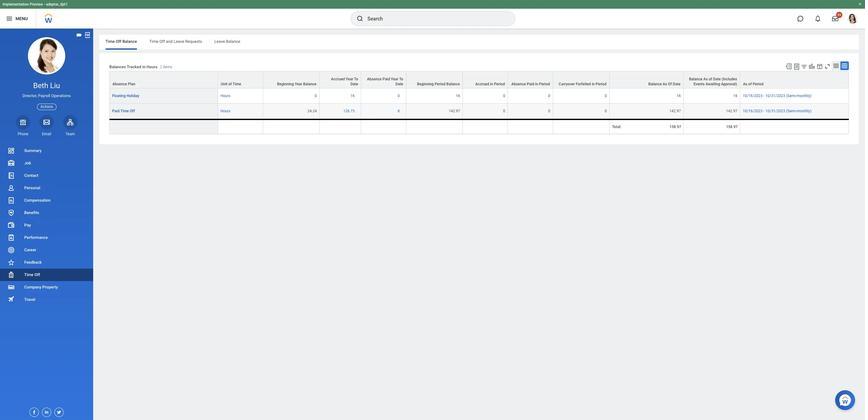 Task type: locate. For each thing, give the bounding box(es) containing it.
beginning
[[277, 82, 294, 86], [417, 82, 434, 86]]

date for balance as of date (includes events awaiting approval)
[[713, 77, 721, 81]]

as for of
[[703, 77, 708, 81]]

company property image
[[7, 284, 15, 291]]

beginning year balance
[[277, 82, 317, 86]]

1 vertical spatial monthly)
[[797, 109, 812, 113]]

off up the balances
[[116, 39, 121, 44]]

time
[[106, 39, 115, 44], [149, 39, 158, 44], [233, 82, 241, 86], [120, 109, 129, 113], [24, 273, 33, 277]]

3 row from the top
[[109, 104, 849, 119]]

compensation image
[[7, 197, 15, 204]]

time right unit
[[233, 82, 241, 86]]

0 inside button
[[398, 94, 400, 98]]

0 horizontal spatial leave
[[174, 39, 184, 44]]

balance as of date
[[648, 82, 681, 86]]

beth liu
[[33, 81, 60, 90]]

0 vertical spatial 10/16/2023
[[743, 94, 763, 98]]

absence right accrued year to date
[[367, 77, 382, 81]]

2 period from the left
[[494, 82, 505, 86]]

1 period from the left
[[435, 82, 446, 86]]

9 cell from the left
[[740, 119, 849, 134]]

absence for absence plan
[[112, 82, 127, 86]]

2 16 from the left
[[456, 94, 460, 98]]

2 vertical spatial paid
[[112, 109, 120, 113]]

off up "company property"
[[34, 273, 40, 277]]

twitter image
[[55, 408, 62, 415]]

10/16/2023
[[743, 94, 763, 98], [743, 109, 763, 113]]

2 horizontal spatial year
[[391, 77, 398, 81]]

1 16 from the left
[[351, 94, 355, 98]]

0 horizontal spatial year
[[295, 82, 302, 86]]

leave
[[174, 39, 184, 44], [214, 39, 225, 44]]

carryover forfeited in period
[[559, 82, 607, 86]]

payroll
[[38, 94, 50, 98]]

0 vertical spatial monthly)
[[797, 94, 812, 98]]

date right of
[[673, 82, 681, 86]]

16 up 126.73 button
[[351, 94, 355, 98]]

paid time off link
[[112, 108, 135, 113]]

1 10/16/2023 - 10/31/2023  (semi-monthly) from the top
[[743, 94, 812, 98]]

to inside accrued year to date
[[354, 77, 358, 81]]

holiday
[[127, 94, 139, 98]]

1 horizontal spatial year
[[346, 77, 353, 81]]

10/31/2023 for 16
[[765, 94, 785, 98]]

facebook image
[[30, 408, 37, 415]]

1 vertical spatial 10/16/2023
[[743, 109, 763, 113]]

(semi- for 16
[[786, 94, 797, 98]]

2 horizontal spatial paid
[[527, 82, 534, 86]]

4 row from the top
[[109, 119, 849, 134]]

1 horizontal spatial 142.97
[[669, 109, 681, 113]]

as inside balance as of date (includes events awaiting approval)
[[703, 77, 708, 81]]

fullscreen image
[[824, 63, 831, 70]]

16 down balance as of date
[[677, 94, 681, 98]]

time left and
[[149, 39, 158, 44]]

1 vertical spatial -
[[764, 94, 765, 98]]

2 beginning from the left
[[417, 82, 434, 86]]

of right approval)
[[748, 82, 752, 86]]

(semi-
[[786, 94, 797, 98], [786, 109, 797, 113]]

beth
[[33, 81, 48, 90]]

date
[[713, 77, 721, 81], [350, 82, 358, 86], [396, 82, 403, 86], [673, 82, 681, 86]]

performance image
[[7, 234, 15, 242]]

- inside menu banner
[[44, 2, 45, 7]]

absence plan button
[[110, 71, 218, 88]]

monthly) for 16
[[797, 94, 812, 98]]

to up 16 button
[[354, 77, 358, 81]]

and
[[166, 39, 173, 44]]

1 vertical spatial 10/16/2023 - 10/31/2023  (semi-monthly) link
[[743, 108, 812, 113]]

row containing total:
[[109, 119, 849, 134]]

16 inside button
[[351, 94, 355, 98]]

7 cell from the left
[[508, 119, 553, 134]]

paid
[[383, 77, 390, 81], [527, 82, 534, 86], [112, 109, 120, 113]]

0 vertical spatial (semi-
[[786, 94, 797, 98]]

1 row from the top
[[109, 71, 849, 89]]

tab list
[[99, 35, 859, 50]]

1 vertical spatial hours link
[[220, 108, 230, 113]]

row containing accrued year to date
[[109, 71, 849, 89]]

leave balance
[[214, 39, 240, 44]]

contact
[[24, 173, 38, 178]]

balance
[[122, 39, 137, 44], [226, 39, 240, 44], [689, 77, 702, 81], [303, 82, 317, 86], [446, 82, 460, 86], [648, 82, 662, 86]]

profile logan mcneil image
[[848, 14, 858, 25]]

off
[[116, 39, 121, 44], [159, 39, 165, 44], [130, 109, 135, 113], [34, 273, 40, 277]]

personal image
[[7, 185, 15, 192]]

time up the balances
[[106, 39, 115, 44]]

to inside absence paid year to date
[[399, 77, 403, 81]]

travel image
[[7, 296, 15, 303]]

floating
[[112, 94, 126, 98]]

row
[[109, 71, 849, 89], [109, 89, 849, 104], [109, 104, 849, 119], [109, 119, 849, 134]]

1 vertical spatial (semi-
[[786, 109, 797, 113]]

accrued for accrued year to date
[[331, 77, 345, 81]]

2 10/16/2023 - 10/31/2023  (semi-monthly) link from the top
[[743, 108, 812, 113]]

10/16/2023 for 142.97
[[743, 109, 763, 113]]

date up 16 button
[[350, 82, 358, 86]]

accrued inside accrued year to date
[[331, 77, 345, 81]]

as up events at the top
[[703, 77, 708, 81]]

mail image
[[43, 119, 50, 126]]

1 158.97 from the left
[[670, 125, 681, 129]]

absence for absence paid year to date
[[367, 77, 382, 81]]

balance as of date (includes events awaiting approval) button
[[684, 71, 740, 88]]

2 monthly) from the top
[[797, 109, 812, 113]]

date for balance as of date
[[673, 82, 681, 86]]

2 10/16/2023 - 10/31/2023  (semi-monthly) from the top
[[743, 109, 812, 113]]

toolbar
[[782, 62, 849, 71]]

date up 0 button
[[396, 82, 403, 86]]

0 vertical spatial -
[[44, 2, 45, 7]]

as inside balance as of date popup button
[[663, 82, 667, 86]]

of for as of period
[[748, 82, 752, 86]]

(semi- for 142.97
[[786, 109, 797, 113]]

16 down beginning period balance
[[456, 94, 460, 98]]

of
[[709, 77, 712, 81], [228, 82, 232, 86], [748, 82, 752, 86]]

to up 0 button
[[399, 77, 403, 81]]

team link
[[63, 115, 77, 137]]

of up awaiting
[[709, 77, 712, 81]]

0 vertical spatial paid
[[383, 77, 390, 81]]

8
[[398, 109, 400, 113]]

phone button
[[16, 115, 30, 137]]

2 horizontal spatial as
[[743, 82, 747, 86]]

1 vertical spatial hours
[[220, 94, 230, 98]]

0 horizontal spatial absence
[[112, 82, 127, 86]]

beginning period balance
[[417, 82, 460, 86]]

notifications large image
[[815, 16, 821, 22]]

performance link
[[0, 232, 93, 244]]

142.97
[[449, 109, 460, 113], [669, 109, 681, 113], [726, 109, 737, 113]]

tag image
[[76, 32, 83, 39]]

accrued year to date button
[[320, 71, 361, 88]]

balance as of date button
[[610, 71, 683, 88]]

2 vertical spatial hours
[[220, 109, 230, 113]]

0 button
[[398, 94, 401, 99]]

to
[[354, 77, 358, 81], [399, 77, 403, 81]]

0 vertical spatial accrued
[[331, 77, 345, 81]]

8 cell from the left
[[553, 119, 610, 134]]

in for balances
[[142, 65, 146, 69]]

1 vertical spatial accrued
[[475, 82, 489, 86]]

1 horizontal spatial 158.97
[[726, 125, 738, 129]]

date inside balance as of date (includes events awaiting approval)
[[713, 77, 721, 81]]

1 horizontal spatial of
[[709, 77, 712, 81]]

1 hours link from the top
[[220, 93, 230, 98]]

time up the company
[[24, 273, 33, 277]]

2 to from the left
[[399, 77, 403, 81]]

career
[[24, 248, 36, 253]]

2
[[160, 65, 162, 69]]

paid for year
[[383, 77, 390, 81]]

actions
[[40, 105, 53, 109]]

0 horizontal spatial 142.97
[[449, 109, 460, 113]]

16 down approval)
[[733, 94, 737, 98]]

2 vertical spatial -
[[764, 109, 765, 113]]

time inside list
[[24, 273, 33, 277]]

10/16/2023 - 10/31/2023  (semi-monthly) link
[[743, 93, 812, 98], [743, 108, 812, 113]]

pay image
[[7, 222, 15, 229]]

time down floating holiday
[[120, 109, 129, 113]]

year inside absence paid year to date
[[391, 77, 398, 81]]

off down holiday
[[130, 109, 135, 113]]

phone
[[18, 132, 28, 136]]

1 beginning from the left
[[277, 82, 294, 86]]

as inside as of period popup button
[[743, 82, 747, 86]]

2 10/16/2023 from the top
[[743, 109, 763, 113]]

2 10/31/2023 from the top
[[765, 109, 785, 113]]

0 vertical spatial 10/16/2023 - 10/31/2023  (semi-monthly)
[[743, 94, 812, 98]]

1 (semi- from the top
[[786, 94, 797, 98]]

list containing summary
[[0, 145, 93, 306]]

0 horizontal spatial of
[[228, 82, 232, 86]]

absence inside popup button
[[511, 82, 526, 86]]

off inside 'time off' link
[[34, 273, 40, 277]]

0 horizontal spatial 158.97
[[670, 125, 681, 129]]

1 horizontal spatial to
[[399, 77, 403, 81]]

performance
[[24, 235, 48, 240]]

0 horizontal spatial to
[[354, 77, 358, 81]]

as left of
[[663, 82, 667, 86]]

inbox large image
[[832, 16, 838, 22]]

year for to
[[346, 77, 353, 81]]

beginning for beginning period balance
[[417, 82, 434, 86]]

time for time off
[[24, 273, 33, 277]]

company
[[24, 285, 41, 290]]

0
[[315, 94, 317, 98], [398, 94, 400, 98], [503, 94, 505, 98], [548, 94, 550, 98], [605, 94, 607, 98], [503, 109, 505, 113], [548, 109, 550, 113], [605, 109, 607, 113]]

in for carryover
[[592, 82, 595, 86]]

absence inside absence paid year to date
[[367, 77, 382, 81]]

paid inside popup button
[[527, 82, 534, 86]]

leave right requests
[[214, 39, 225, 44]]

date inside absence paid year to date
[[396, 82, 403, 86]]

of for unit of time
[[228, 82, 232, 86]]

1 monthly) from the top
[[797, 94, 812, 98]]

accrued
[[331, 77, 345, 81], [475, 82, 489, 86]]

search image
[[356, 15, 364, 22]]

date for accrued year to date
[[350, 82, 358, 86]]

1 vertical spatial 10/16/2023 - 10/31/2023  (semi-monthly)
[[743, 109, 812, 113]]

click to view/edit grid preferences image
[[816, 63, 823, 70]]

in
[[142, 65, 146, 69], [490, 82, 493, 86], [535, 82, 538, 86], [592, 82, 595, 86]]

floating holiday
[[112, 94, 139, 98]]

2 horizontal spatial of
[[748, 82, 752, 86]]

3 period from the left
[[539, 82, 550, 86]]

off left and
[[159, 39, 165, 44]]

tracked
[[127, 65, 141, 69]]

leave right and
[[174, 39, 184, 44]]

- for 8
[[764, 109, 765, 113]]

1 horizontal spatial paid
[[383, 77, 390, 81]]

1 horizontal spatial as
[[703, 77, 708, 81]]

cell
[[218, 119, 263, 134], [263, 119, 320, 134], [320, 119, 361, 134], [361, 119, 406, 134], [406, 119, 463, 134], [463, 119, 508, 134], [508, 119, 553, 134], [553, 119, 610, 134], [740, 119, 849, 134]]

list
[[0, 145, 93, 306]]

158.97
[[670, 125, 681, 129], [726, 125, 738, 129]]

2 142.97 from the left
[[669, 109, 681, 113]]

export to worksheets image
[[793, 63, 800, 71]]

time for time off balance
[[106, 39, 115, 44]]

as right approval)
[[743, 82, 747, 86]]

benefits
[[24, 211, 39, 215]]

1 vertical spatial paid
[[527, 82, 534, 86]]

1 10/16/2023 from the top
[[743, 94, 763, 98]]

phone beth liu element
[[16, 132, 30, 137]]

absence right accrued in period
[[511, 82, 526, 86]]

0 vertical spatial hours link
[[220, 93, 230, 98]]

1 horizontal spatial beginning
[[417, 82, 434, 86]]

summary image
[[7, 147, 15, 155]]

of right unit
[[228, 82, 232, 86]]

2 horizontal spatial 142.97
[[726, 109, 737, 113]]

off for time off
[[34, 273, 40, 277]]

absence up floating
[[112, 82, 127, 86]]

monthly)
[[797, 94, 812, 98], [797, 109, 812, 113]]

10/31/2023
[[765, 94, 785, 98], [765, 109, 785, 113]]

forfeited
[[576, 82, 591, 86]]

absence paid year to date button
[[361, 71, 406, 88]]

absence inside "popup button"
[[112, 82, 127, 86]]

1 to from the left
[[354, 77, 358, 81]]

feedback link
[[0, 257, 93, 269]]

0 vertical spatial 10/31/2023
[[765, 94, 785, 98]]

2 hours link from the top
[[220, 108, 230, 113]]

paid time off
[[112, 109, 135, 113]]

accrued in period button
[[463, 71, 508, 88]]

2 158.97 from the left
[[726, 125, 738, 129]]

requests
[[185, 39, 202, 44]]

1 horizontal spatial accrued
[[475, 82, 489, 86]]

hours link
[[220, 93, 230, 98], [220, 108, 230, 113]]

date inside accrued year to date
[[350, 82, 358, 86]]

1 10/31/2023 from the top
[[765, 94, 785, 98]]

beginning inside beginning period balance popup button
[[417, 82, 434, 86]]

0 vertical spatial hours
[[147, 65, 157, 69]]

1 horizontal spatial leave
[[214, 39, 225, 44]]

travel
[[24, 298, 35, 302]]

0 horizontal spatial accrued
[[331, 77, 345, 81]]

-
[[44, 2, 45, 7], [764, 94, 765, 98], [764, 109, 765, 113]]

summary
[[24, 148, 42, 153]]

2 (semi- from the top
[[786, 109, 797, 113]]

director, payroll operations
[[22, 94, 71, 98]]

2 horizontal spatial absence
[[511, 82, 526, 86]]

date up awaiting
[[713, 77, 721, 81]]

as
[[703, 77, 708, 81], [663, 82, 667, 86], [743, 82, 747, 86]]

as of period
[[743, 82, 764, 86]]

accrued year to date
[[331, 77, 358, 86]]

off for time off balance
[[116, 39, 121, 44]]

10/16/2023 - 10/31/2023  (semi-monthly) link for 16
[[743, 93, 812, 98]]

1 10/16/2023 - 10/31/2023  (semi-monthly) link from the top
[[743, 93, 812, 98]]

in inside popup button
[[490, 82, 493, 86]]

- for 0
[[764, 94, 765, 98]]

year inside accrued year to date
[[346, 77, 353, 81]]

1 vertical spatial 10/31/2023
[[765, 109, 785, 113]]

beginning inside beginning year balance popup button
[[277, 82, 294, 86]]

0 vertical spatial 10/16/2023 - 10/31/2023  (semi-monthly) link
[[743, 93, 812, 98]]

2 row from the top
[[109, 89, 849, 104]]

0 horizontal spatial beginning
[[277, 82, 294, 86]]

paid inside absence paid year to date
[[383, 77, 390, 81]]

0 horizontal spatial as
[[663, 82, 667, 86]]

1 horizontal spatial absence
[[367, 77, 382, 81]]

126.73
[[343, 109, 355, 113]]



Task type: vqa. For each thing, say whether or not it's contained in the screenshot.
Paid to the left
yes



Task type: describe. For each thing, give the bounding box(es) containing it.
year for balance
[[295, 82, 302, 86]]

floating holiday link
[[112, 93, 139, 98]]

team beth liu element
[[63, 132, 77, 137]]

contact link
[[0, 170, 93, 182]]

expand/collapse chart image
[[809, 63, 815, 70]]

time off balance
[[106, 39, 137, 44]]

absence paid in period button
[[508, 71, 553, 88]]

absence paid in period
[[511, 82, 550, 86]]

career link
[[0, 244, 93, 257]]

email beth liu element
[[39, 132, 54, 137]]

compensation
[[24, 198, 51, 203]]

16 button
[[351, 94, 356, 99]]

hours link for 0
[[220, 93, 230, 98]]

property
[[42, 285, 58, 290]]

carryover
[[559, 82, 575, 86]]

company property link
[[0, 281, 93, 294]]

pay link
[[0, 219, 93, 232]]

email
[[42, 132, 51, 136]]

close environment banner image
[[858, 2, 862, 6]]

4 cell from the left
[[361, 119, 406, 134]]

Search Workday  search field
[[367, 12, 502, 25]]

2 cell from the left
[[263, 119, 320, 134]]

justify image
[[6, 15, 13, 22]]

balances tracked in hours 2 items
[[109, 65, 172, 69]]

hours link for 24.24
[[220, 108, 230, 113]]

expand table image
[[841, 63, 848, 69]]

10/31/2023 for 142.97
[[765, 109, 785, 113]]

view printable version (pdf) image
[[84, 32, 91, 39]]

export to excel image
[[785, 63, 792, 70]]

job
[[24, 161, 31, 166]]

time inside popup button
[[233, 82, 241, 86]]

hours for 24.24
[[220, 109, 230, 113]]

5 cell from the left
[[406, 119, 463, 134]]

summary link
[[0, 145, 93, 157]]

time off
[[24, 273, 40, 277]]

time off image
[[7, 271, 15, 279]]

plan
[[128, 82, 135, 86]]

job link
[[0, 157, 93, 170]]

0 horizontal spatial paid
[[112, 109, 120, 113]]

total:
[[612, 125, 621, 129]]

menu
[[16, 16, 28, 21]]

feedback
[[24, 260, 42, 265]]

navigation pane region
[[0, 29, 93, 421]]

absence for absence paid in period
[[511, 82, 526, 86]]

approval)
[[721, 82, 737, 86]]

unit of time button
[[218, 71, 263, 88]]

10/16/2023 for 16
[[743, 94, 763, 98]]

implementation
[[2, 2, 29, 7]]

off inside paid time off link
[[130, 109, 135, 113]]

benefits link
[[0, 207, 93, 219]]

absence plan
[[112, 82, 135, 86]]

4 period from the left
[[596, 82, 607, 86]]

as for of
[[663, 82, 667, 86]]

time for time off and leave requests
[[149, 39, 158, 44]]

2 leave from the left
[[214, 39, 225, 44]]

job image
[[7, 160, 15, 167]]

company property
[[24, 285, 58, 290]]

10/16/2023 - 10/31/2023  (semi-monthly) link for 142.97
[[743, 108, 812, 113]]

accrued for accrued in period
[[475, 82, 489, 86]]

33
[[838, 13, 841, 16]]

unit of time
[[221, 82, 241, 86]]

linkedin image
[[42, 408, 49, 415]]

absence paid year to date
[[367, 77, 403, 86]]

33 button
[[828, 12, 842, 25]]

select to filter grid data image
[[801, 63, 808, 70]]

team
[[66, 132, 75, 136]]

travel link
[[0, 294, 93, 306]]

menu button
[[0, 9, 36, 29]]

personal link
[[0, 182, 93, 194]]

view team image
[[66, 119, 74, 126]]

carryover forfeited in period button
[[553, 71, 609, 88]]

24.24
[[308, 109, 317, 113]]

as of period button
[[740, 71, 849, 88]]

adeptai_dpt1
[[46, 2, 68, 7]]

implementation preview -   adeptai_dpt1
[[2, 2, 68, 7]]

in for absence
[[535, 82, 538, 86]]

beginning period balance button
[[406, 71, 463, 88]]

of inside balance as of date (includes events awaiting approval)
[[709, 77, 712, 81]]

table image
[[833, 63, 839, 69]]

email button
[[39, 115, 54, 137]]

accrued in period
[[475, 82, 505, 86]]

contact image
[[7, 172, 15, 180]]

balance inside balance as of date (includes events awaiting approval)
[[689, 77, 702, 81]]

actions button
[[37, 104, 56, 110]]

monthly) for 142.97
[[797, 109, 812, 113]]

beginning year balance button
[[263, 71, 319, 88]]

unit
[[221, 82, 227, 86]]

5 period from the left
[[753, 82, 764, 86]]

compensation link
[[0, 194, 93, 207]]

1 cell from the left
[[218, 119, 263, 134]]

liu
[[50, 81, 60, 90]]

benefits image
[[7, 209, 15, 217]]

1 leave from the left
[[174, 39, 184, 44]]

paid for in
[[527, 82, 534, 86]]

row containing floating holiday
[[109, 89, 849, 104]]

awaiting
[[706, 82, 720, 86]]

hours for 0
[[220, 94, 230, 98]]

subtotal row row header
[[109, 119, 218, 134]]

personal
[[24, 186, 40, 190]]

balances
[[109, 65, 126, 69]]

3 cell from the left
[[320, 119, 361, 134]]

preview
[[30, 2, 43, 7]]

time off link
[[0, 269, 93, 281]]

menu banner
[[0, 0, 865, 29]]

balance as of date (includes events awaiting approval)
[[689, 77, 737, 86]]

operations
[[51, 94, 71, 98]]

tab list containing time off balance
[[99, 35, 859, 50]]

of
[[668, 82, 672, 86]]

items
[[163, 65, 172, 69]]

director,
[[22, 94, 37, 98]]

1 142.97 from the left
[[449, 109, 460, 113]]

events
[[694, 82, 705, 86]]

126.73 button
[[343, 109, 356, 114]]

feedback image
[[7, 259, 15, 267]]

phone image
[[19, 119, 27, 126]]

6 cell from the left
[[463, 119, 508, 134]]

10/16/2023 - 10/31/2023  (semi-monthly) for 142.97
[[743, 109, 812, 113]]

10/16/2023 - 10/31/2023  (semi-monthly) for 16
[[743, 94, 812, 98]]

row containing paid time off
[[109, 104, 849, 119]]

pay
[[24, 223, 31, 228]]

off for time off and leave requests
[[159, 39, 165, 44]]

beginning for beginning year balance
[[277, 82, 294, 86]]

(includes
[[722, 77, 737, 81]]

4 16 from the left
[[733, 94, 737, 98]]

time off and leave requests
[[149, 39, 202, 44]]

8 button
[[398, 109, 401, 114]]

3 16 from the left
[[677, 94, 681, 98]]

3 142.97 from the left
[[726, 109, 737, 113]]

career image
[[7, 247, 15, 254]]



